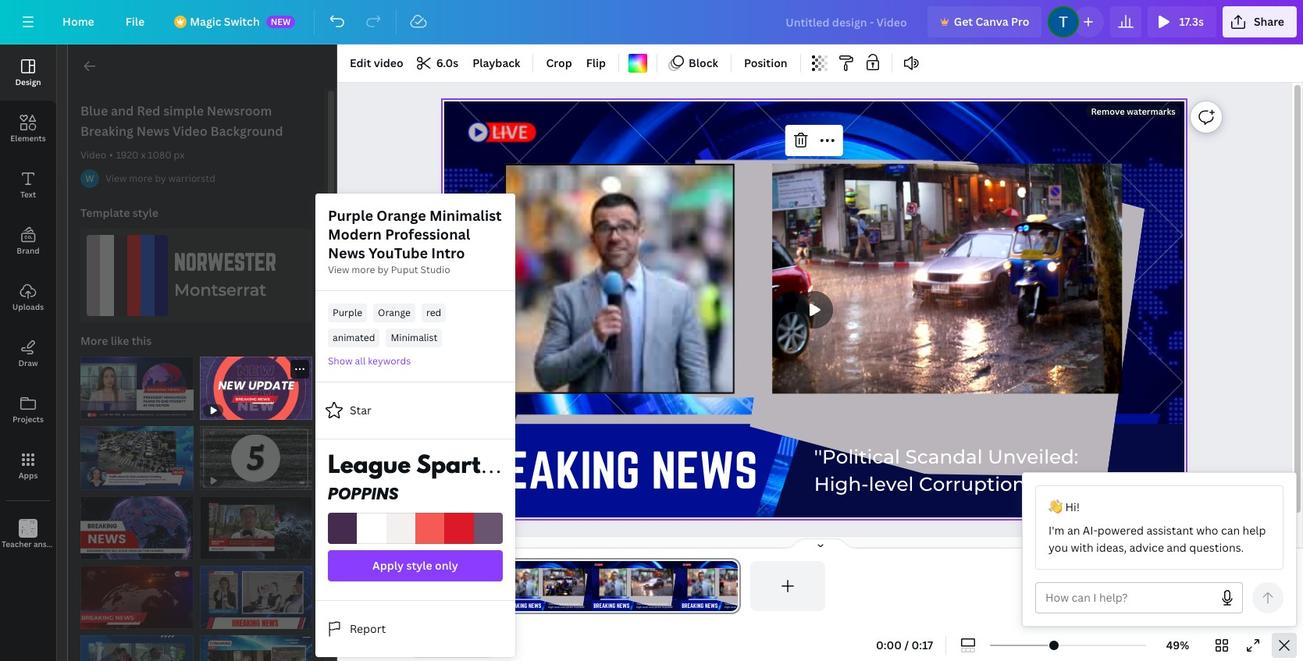 Task type: describe. For each thing, give the bounding box(es) containing it.
an
[[1067, 523, 1080, 538]]

projects button
[[0, 382, 56, 438]]

warriorstd element
[[80, 169, 99, 188]]

49% button
[[1152, 633, 1203, 658]]

apply style only
[[373, 558, 458, 573]]

style
[[133, 205, 158, 220]]

block button
[[664, 51, 725, 76]]

0:17
[[912, 638, 933, 653]]

modern
[[328, 225, 382, 244]]

breaking
[[80, 123, 133, 140]]

switch
[[224, 14, 260, 29]]

template style
[[80, 205, 158, 220]]

design button
[[0, 45, 56, 101]]

warriorstd
[[168, 172, 215, 185]]

news inside 'purple orange minimalist modern professional news youtube intro view more by puput studio'
[[328, 244, 365, 262]]

side panel tab list
[[0, 45, 79, 563]]

high-
[[814, 472, 869, 496]]

breaking news
[[458, 443, 758, 498]]

x
[[141, 148, 146, 162]]

canva
[[976, 14, 1009, 29]]

purple orange minimalist modern professional news youtube intro view more by puput studio
[[328, 206, 502, 276]]

black and white retro countdown video group
[[199, 427, 312, 490]]

apps button
[[0, 438, 56, 494]]

live with play button sign image
[[468, 122, 536, 143]]

orange button
[[373, 304, 415, 322]]

by inside button
[[155, 172, 166, 185]]

view more by puput studio button
[[328, 262, 450, 278]]

view inside 'purple orange minimalist modern professional news youtube intro view more by puput studio'
[[328, 263, 349, 276]]

red
[[426, 306, 441, 319]]

powered
[[1098, 523, 1144, 538]]

animated button
[[328, 329, 380, 347]]

blue modern tomorrow is our festival breaking news animated video image
[[199, 636, 312, 661]]

breaking
[[458, 443, 640, 498]]

projects
[[12, 414, 44, 425]]

more inside button
[[129, 172, 153, 185]]

ideas,
[[1096, 540, 1127, 555]]

montserrat
[[174, 280, 266, 300]]

crop button
[[540, 51, 578, 76]]

answer
[[34, 539, 61, 550]]

home
[[62, 14, 94, 29]]

teacher answer keys
[[2, 539, 79, 550]]

share
[[1254, 14, 1284, 29]]

simple
[[163, 102, 204, 119]]

17.3s inside button
[[1179, 14, 1204, 29]]

all
[[355, 354, 366, 368]]

/
[[904, 638, 909, 653]]

can
[[1221, 523, 1240, 538]]

star
[[350, 403, 372, 418]]

apps
[[18, 470, 38, 481]]

get
[[954, 14, 973, 29]]

design
[[15, 77, 41, 87]]

more inside 'purple orange minimalist modern professional news youtube intro view more by puput studio'
[[352, 263, 375, 276]]

no color image
[[629, 54, 647, 73]]

''political scandal unveiled: high-level corruption exposed''
[[814, 446, 1122, 496]]

orange inside button
[[378, 306, 411, 319]]

playback button
[[466, 51, 527, 76]]

;
[[27, 540, 29, 550]]

studio
[[421, 263, 450, 276]]

brand button
[[0, 213, 56, 269]]

spartan
[[416, 454, 510, 481]]

purple for purple
[[333, 306, 362, 319]]

professional animated globe reporter streaming live news video image
[[199, 496, 312, 560]]

file
[[126, 14, 145, 29]]

help
[[1243, 523, 1266, 538]]

playback
[[472, 55, 520, 70]]

red and white animated breaking news youtube intro image
[[80, 496, 193, 560]]

red modern tech newsroom breaking news video background image
[[80, 566, 193, 629]]

blue minimalist breaking news video image
[[80, 357, 193, 420]]

background
[[210, 123, 283, 140]]

elements
[[10, 133, 46, 144]]

minimalist inside 'purple orange minimalist modern professional news youtube intro view more by puput studio'
[[429, 206, 502, 225]]

show
[[328, 354, 353, 368]]

blue and red simple newsroom breaking news video background
[[80, 102, 283, 140]]

more
[[80, 333, 108, 348]]

draw
[[18, 358, 38, 369]]

1 vertical spatial 17.3s
[[422, 597, 443, 610]]

blue modern breaking news video image
[[199, 566, 312, 629]]

magic switch
[[190, 14, 260, 29]]

1 horizontal spatial 17.3s button
[[1148, 6, 1216, 37]]

hide pages image
[[783, 538, 858, 550]]

keywords
[[368, 354, 411, 368]]

league spartan poppins
[[328, 454, 510, 505]]

position
[[744, 55, 788, 70]]

purple button
[[328, 304, 367, 322]]

elements button
[[0, 101, 56, 157]]

animated
[[333, 331, 375, 344]]

news
[[652, 443, 758, 498]]

minimalist inside button
[[391, 331, 438, 344]]



Task type: vqa. For each thing, say whether or not it's contained in the screenshot.
The All Templates
no



Task type: locate. For each thing, give the bounding box(es) containing it.
teacher
[[2, 539, 32, 550]]

like
[[111, 333, 129, 348]]

Ask Canva Assistant for help text field
[[1045, 583, 1212, 613]]

file button
[[113, 6, 157, 37]]

position button
[[738, 51, 794, 76]]

1 horizontal spatial more
[[352, 263, 375, 276]]

league
[[328, 454, 411, 481]]

edit video
[[350, 55, 403, 70]]

orange
[[377, 206, 426, 225], [378, 306, 411, 319]]

by inside 'purple orange minimalist modern professional news youtube intro view more by puput studio'
[[377, 263, 389, 276]]

Design title text field
[[773, 6, 921, 37]]

by down 1080
[[155, 172, 166, 185]]

professional
[[385, 225, 470, 244]]

purple inside button
[[333, 306, 362, 319]]

0 vertical spatial view
[[105, 172, 127, 185]]

level
[[869, 472, 914, 496]]

1 vertical spatial video
[[80, 148, 106, 162]]

video up warriorstd image
[[80, 148, 106, 162]]

crop
[[546, 55, 572, 70]]

keys
[[62, 539, 79, 550]]

0 horizontal spatial news
[[136, 123, 170, 140]]

news inside blue and red simple newsroom breaking news video background
[[136, 123, 170, 140]]

puput
[[391, 263, 418, 276]]

1 vertical spatial and
[[1167, 540, 1187, 555]]

view inside button
[[105, 172, 127, 185]]

1 horizontal spatial and
[[1167, 540, 1187, 555]]

video
[[374, 55, 403, 70]]

by left puput on the left
[[377, 263, 389, 276]]

1 vertical spatial view
[[328, 263, 349, 276]]

i'm an ai-powered assistant who can help you with ideas, advice and questions.
[[1049, 523, 1266, 555]]

and up breaking
[[111, 102, 134, 119]]

norwester
[[174, 249, 276, 276]]

49%
[[1166, 638, 1189, 653]]

and down assistant
[[1167, 540, 1187, 555]]

view down modern
[[328, 263, 349, 276]]

block
[[689, 55, 718, 70]]

blue professional latest news animated video image
[[80, 427, 193, 490]]

0 vertical spatial 17.3s button
[[1148, 6, 1216, 37]]

17.3s left share dropdown button
[[1179, 14, 1204, 29]]

Page title text field
[[449, 596, 456, 611]]

purple for purple orange minimalist modern professional news youtube intro view more by puput studio
[[328, 206, 373, 225]]

0 vertical spatial more
[[129, 172, 153, 185]]

show all keywords button
[[328, 354, 411, 369]]

minimalist
[[429, 206, 502, 225], [391, 331, 438, 344]]

1 vertical spatial news
[[328, 244, 365, 262]]

text
[[20, 189, 36, 200]]

main menu bar
[[0, 0, 1303, 45]]

red
[[137, 102, 160, 119]]

0 horizontal spatial video
[[80, 148, 106, 162]]

purple up youtube
[[328, 206, 373, 225]]

share button
[[1223, 6, 1297, 37]]

with
[[1071, 540, 1094, 555]]

video down simple
[[172, 123, 207, 140]]

uploads
[[12, 301, 44, 312]]

edit
[[350, 55, 371, 70]]

youtube
[[369, 244, 428, 262]]

new
[[271, 16, 291, 27]]

get canva pro button
[[927, 6, 1042, 37]]

1 horizontal spatial view
[[328, 263, 349, 276]]

and inside i'm an ai-powered assistant who can help you with ideas, advice and questions.
[[1167, 540, 1187, 555]]

pro
[[1011, 14, 1029, 29]]

orange inside 'purple orange minimalist modern professional news youtube intro view more by puput studio'
[[377, 206, 426, 225]]

more down modern
[[352, 263, 375, 276]]

0 horizontal spatial by
[[155, 172, 166, 185]]

1 vertical spatial by
[[377, 263, 389, 276]]

17.3s button
[[1148, 6, 1216, 37], [422, 596, 443, 611]]

1 horizontal spatial 17.3s
[[1179, 14, 1204, 29]]

watermarks
[[1127, 106, 1176, 117]]

edit video button
[[344, 51, 410, 76]]

17.3s button left page title text box
[[422, 596, 443, 611]]

0 horizontal spatial 17.3s button
[[422, 596, 443, 611]]

warriorstd image
[[80, 169, 99, 188]]

questions.
[[1189, 540, 1244, 555]]

0:00
[[876, 638, 902, 653]]

scandal
[[905, 446, 983, 469]]

exposed''
[[1031, 472, 1122, 496]]

0 vertical spatial purple
[[328, 206, 373, 225]]

1 vertical spatial orange
[[378, 306, 411, 319]]

minimalist up intro
[[429, 206, 502, 225]]

0 horizontal spatial and
[[111, 102, 134, 119]]

newsroom
[[207, 102, 272, 119]]

who
[[1196, 523, 1218, 538]]

1 vertical spatial more
[[352, 263, 375, 276]]

6.0s button
[[411, 51, 465, 76]]

orange up youtube
[[377, 206, 426, 225]]

remove watermarks button
[[1086, 106, 1180, 117]]

1 vertical spatial minimalist
[[391, 331, 438, 344]]

0 horizontal spatial view
[[105, 172, 127, 185]]

view more by warriorstd
[[105, 172, 215, 185]]

news down red
[[136, 123, 170, 140]]

0 vertical spatial by
[[155, 172, 166, 185]]

flip
[[586, 55, 606, 70]]

''political
[[814, 446, 900, 469]]

blue and red modern professional animated breaking news business slideshow video image
[[80, 636, 193, 661]]

👋 hi!
[[1049, 500, 1080, 515]]

minimalist down red button
[[391, 331, 438, 344]]

1 vertical spatial 17.3s button
[[422, 596, 443, 611]]

more down x
[[129, 172, 153, 185]]

trimming, end edge slider
[[727, 561, 741, 611]]

i'm
[[1049, 523, 1065, 538]]

video inside blue and red simple newsroom breaking news video background
[[172, 123, 207, 140]]

1920 x 1080 px
[[116, 148, 184, 162]]

0 vertical spatial orange
[[377, 206, 426, 225]]

more like this
[[80, 333, 152, 348]]

0 vertical spatial minimalist
[[429, 206, 502, 225]]

0:00 / 0:17
[[876, 638, 933, 653]]

report button
[[315, 614, 515, 645]]

0 vertical spatial and
[[111, 102, 134, 119]]

1 horizontal spatial by
[[377, 263, 389, 276]]

purple inside 'purple orange minimalist modern professional news youtube intro view more by puput studio'
[[328, 206, 373, 225]]

assistant panel dialog
[[1022, 472, 1297, 627]]

hide image
[[337, 315, 347, 390]]

0 vertical spatial video
[[172, 123, 207, 140]]

purple orange minimalist modern professional news youtube intro group
[[199, 357, 312, 420]]

brand
[[17, 245, 40, 256]]

view down 1920
[[105, 172, 127, 185]]

purple up animated
[[333, 306, 362, 319]]

report
[[350, 621, 386, 636]]

1080
[[148, 148, 171, 162]]

1 horizontal spatial video
[[172, 123, 207, 140]]

news left youtube
[[328, 244, 365, 262]]

get canva pro
[[954, 14, 1029, 29]]

0 vertical spatial 17.3s
[[1179, 14, 1204, 29]]

0 horizontal spatial 17.3s
[[422, 597, 443, 610]]

1 horizontal spatial news
[[328, 244, 365, 262]]

magic
[[190, 14, 221, 29]]

text button
[[0, 157, 56, 213]]

this
[[132, 333, 152, 348]]

trimming, start edge slider
[[415, 561, 429, 611]]

and inside blue and red simple newsroom breaking news video background
[[111, 102, 134, 119]]

0 vertical spatial news
[[136, 123, 170, 140]]

show all keywords
[[328, 354, 411, 368]]

uploads button
[[0, 269, 56, 326]]

orange up the minimalist button at the left of page
[[378, 306, 411, 319]]

intro
[[431, 244, 465, 262]]

flip button
[[580, 51, 612, 76]]

red button
[[422, 304, 446, 322]]

17.3s left page title text box
[[422, 597, 443, 610]]

hi!
[[1065, 500, 1080, 515]]

1920
[[116, 148, 139, 162]]

0 horizontal spatial more
[[129, 172, 153, 185]]

17.3s button left share dropdown button
[[1148, 6, 1216, 37]]

home link
[[50, 6, 107, 37]]

remove watermarks
[[1091, 106, 1176, 117]]

1 vertical spatial purple
[[333, 306, 362, 319]]



